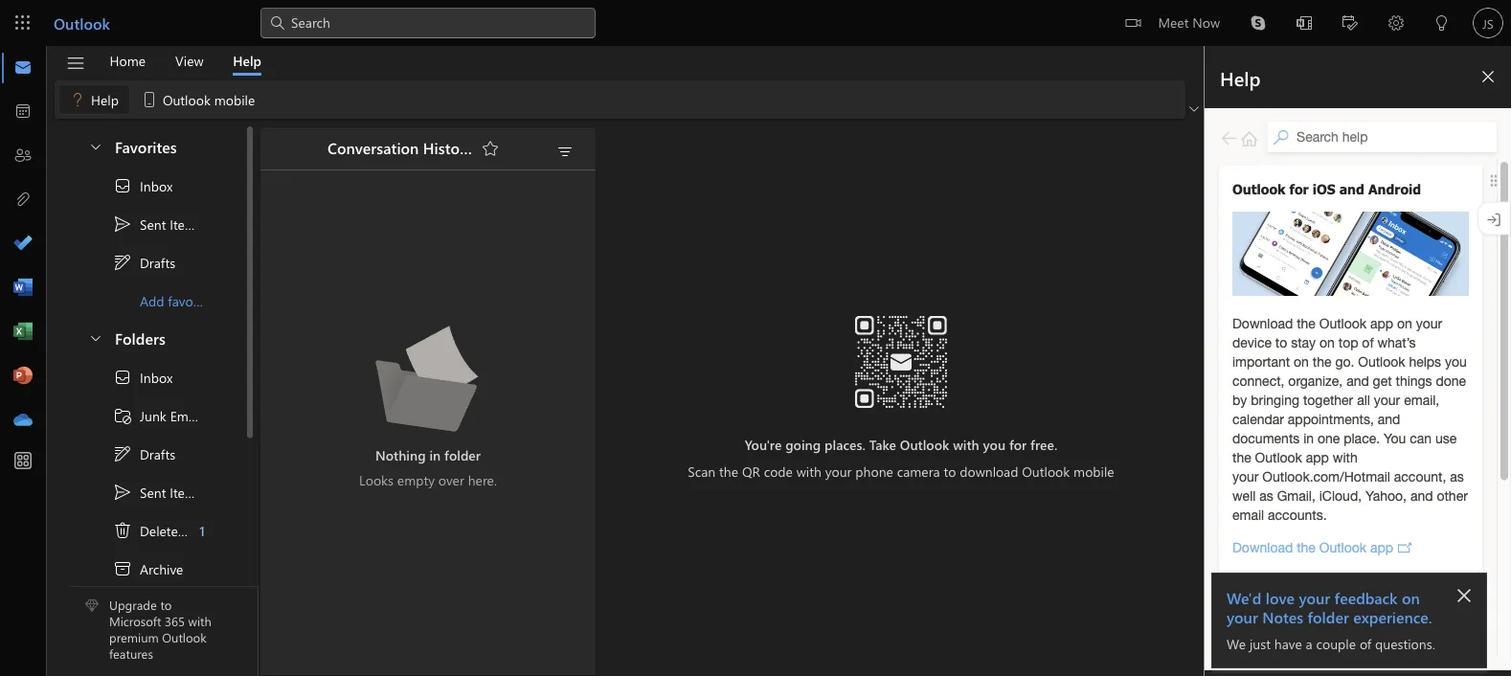 Task type: vqa. For each thing, say whether or not it's contained in the screenshot.
September heading
no



Task type: describe. For each thing, give the bounding box(es) containing it.
add favorite tree item
[[69, 282, 223, 320]]

mail image
[[13, 58, 33, 78]]

outlook down free. in the right of the page
[[1022, 462, 1070, 480]]

 archive
[[113, 559, 183, 579]]

we
[[1227, 635, 1246, 652]]

here.
[[468, 471, 497, 489]]

upgrade to microsoft 365 with premium outlook features
[[109, 597, 212, 662]]

love
[[1266, 587, 1295, 608]]

in
[[430, 446, 441, 464]]

meet now
[[1159, 13, 1220, 31]]


[[1190, 104, 1199, 114]]


[[140, 90, 159, 109]]

tree containing 
[[69, 358, 223, 676]]

onedrive image
[[13, 411, 33, 430]]

microsoft
[[109, 613, 161, 630]]

 tree item for 
[[69, 243, 223, 282]]

 junk email
[[113, 406, 202, 425]]

upgrade
[[109, 597, 157, 613]]

close image
[[1457, 588, 1472, 604]]

with inside upgrade to microsoft 365 with premium outlook features
[[188, 613, 212, 630]]

scan
[[688, 462, 716, 480]]

1
[[200, 522, 205, 540]]

nothing in folder looks empty over here.
[[359, 446, 497, 489]]

 drafts for 
[[113, 445, 175, 464]]

couple
[[1317, 635, 1357, 652]]

take
[[870, 435, 897, 453]]

sent inside tree
[[140, 484, 166, 501]]

 tree item
[[69, 512, 223, 550]]

places.
[[825, 435, 866, 453]]

2 horizontal spatial help
[[1220, 65, 1261, 91]]

message list section
[[261, 123, 596, 675]]

your inside you're going places. take outlook with you for free. scan the qr code with your phone camera to download outlook mobile
[[826, 462, 852, 480]]

of
[[1360, 635, 1372, 652]]

sent inside favorites tree
[[140, 215, 166, 233]]

items inside favorites tree
[[170, 215, 202, 233]]

2 help region from the left
[[1205, 46, 1512, 676]]

 search field
[[261, 0, 596, 43]]

help button
[[219, 46, 276, 76]]

help inside the  help
[[91, 90, 119, 108]]

 button
[[1374, 0, 1420, 48]]


[[1126, 15, 1141, 31]]

1 horizontal spatial with
[[797, 462, 822, 480]]

for
[[1010, 435, 1027, 453]]

empty
[[397, 471, 435, 489]]

 inbox for 
[[113, 176, 173, 195]]

 tree item
[[69, 397, 223, 435]]

calendar image
[[13, 103, 33, 122]]

history
[[423, 137, 474, 158]]

code
[[764, 462, 793, 480]]

people image
[[13, 147, 33, 166]]

 button
[[550, 138, 581, 165]]

outlook inside  outlook mobile
[[163, 90, 211, 108]]

meet
[[1159, 13, 1189, 31]]

Search for email, meetings, files and more. field
[[289, 12, 584, 32]]

looks
[[359, 471, 394, 489]]

folders tree item
[[69, 320, 223, 358]]

email
[[170, 407, 202, 425]]

help inside button
[[233, 52, 262, 69]]

deleted
[[140, 522, 186, 540]]

features
[[109, 645, 153, 662]]

nothing
[[376, 446, 426, 464]]

 sent items inside tree
[[113, 483, 202, 502]]

folders
[[115, 327, 166, 348]]

home
[[110, 52, 146, 69]]

word image
[[13, 279, 33, 298]]

help application
[[0, 0, 1512, 676]]

you're
[[745, 435, 782, 453]]

 button
[[1282, 0, 1328, 48]]


[[113, 406, 132, 425]]

now
[[1193, 13, 1220, 31]]

 button
[[57, 47, 95, 80]]

tab list inside help application
[[95, 46, 276, 76]]

on
[[1402, 587, 1420, 608]]

home button
[[95, 46, 160, 76]]


[[1297, 15, 1312, 31]]


[[66, 53, 86, 73]]

over
[[439, 471, 464, 489]]

favorites tree
[[69, 121, 223, 320]]

365
[[165, 613, 185, 630]]


[[113, 521, 132, 540]]

drafts for 
[[140, 445, 175, 463]]

 button for favorites
[[79, 128, 111, 164]]

 for 
[[113, 368, 132, 387]]


[[481, 139, 500, 158]]

0 vertical spatial with
[[953, 435, 980, 453]]

junk
[[140, 407, 167, 425]]

view
[[175, 52, 204, 69]]

camera
[[897, 462, 940, 480]]

free.
[[1031, 435, 1058, 453]]

conversation history 
[[328, 137, 500, 158]]

 button
[[1328, 0, 1374, 48]]

you're going places. take outlook with you for free. scan the qr code with your phone camera to download outlook mobile
[[688, 435, 1115, 480]]

 tree item for 
[[69, 167, 223, 205]]

outlook inside upgrade to microsoft 365 with premium outlook features
[[162, 629, 207, 646]]

1 horizontal spatial your
[[1227, 606, 1259, 627]]

help group
[[58, 80, 267, 115]]

premium
[[109, 629, 159, 646]]

favorite
[[168, 292, 213, 310]]

files image
[[13, 191, 33, 210]]

we'd
[[1227, 587, 1262, 608]]

conversation history heading
[[303, 127, 506, 170]]

 button
[[475, 133, 506, 164]]

1 help region from the left
[[1148, 46, 1512, 676]]

archive
[[140, 560, 183, 578]]



Task type: locate. For each thing, give the bounding box(es) containing it.

[[68, 90, 87, 109]]

 tree item up add favorite tree item
[[69, 205, 223, 243]]

2  drafts from the top
[[113, 445, 175, 464]]

outlook up camera
[[900, 435, 950, 453]]

premium features image
[[85, 599, 99, 613]]

 drafts for 
[[113, 253, 175, 272]]

to
[[944, 462, 956, 480], [160, 597, 172, 613]]

items inside the  deleted items
[[190, 522, 222, 540]]

 tree item down junk
[[69, 435, 223, 473]]


[[1251, 15, 1266, 31]]

inbox up  junk email
[[140, 369, 173, 386]]

1 vertical spatial drafts
[[140, 445, 175, 463]]

folder up the couple
[[1308, 606, 1350, 627]]

2  from the top
[[88, 330, 103, 345]]

items
[[170, 215, 202, 233], [170, 484, 202, 501], [190, 522, 222, 540]]

inbox inside tree
[[140, 369, 173, 386]]

outlook banner
[[0, 0, 1512, 48]]

to inside you're going places. take outlook with you for free. scan the qr code with your phone camera to download outlook mobile
[[944, 462, 956, 480]]

drafts down  junk email
[[140, 445, 175, 463]]

 tree item for 
[[69, 435, 223, 473]]


[[268, 13, 287, 33]]

folder up over
[[445, 446, 481, 464]]

notes
[[1263, 606, 1304, 627]]

1 vertical spatial 
[[113, 368, 132, 387]]

drafts
[[140, 254, 175, 271], [140, 445, 175, 463]]

0 horizontal spatial your
[[826, 462, 852, 480]]

conversation
[[328, 137, 419, 158]]

 drafts up add favorite tree item
[[113, 253, 175, 272]]

0 vertical spatial to
[[944, 462, 956, 480]]

to right camera
[[944, 462, 956, 480]]

excel image
[[13, 323, 33, 342]]

items right deleted
[[190, 522, 222, 540]]

we'd love your feedback on your notes folder experience. alert
[[1212, 573, 1488, 669]]

mobile
[[214, 90, 255, 108], [1074, 462, 1115, 480]]

more apps image
[[13, 452, 33, 471]]

1 horizontal spatial mobile
[[1074, 462, 1115, 480]]

0 vertical spatial mobile
[[214, 90, 255, 108]]

to right upgrade
[[160, 597, 172, 613]]

folder inside nothing in folder looks empty over here.
[[445, 446, 481, 464]]

with
[[953, 435, 980, 453], [797, 462, 822, 480], [188, 613, 212, 630]]

2 vertical spatial items
[[190, 522, 222, 540]]

 inbox
[[113, 176, 173, 195], [113, 368, 173, 387]]

just
[[1250, 635, 1271, 652]]

sent up the  tree item
[[140, 484, 166, 501]]

 for 
[[113, 445, 132, 464]]

 drafts
[[113, 253, 175, 272], [113, 445, 175, 464]]

0 horizontal spatial to
[[160, 597, 172, 613]]

left-rail-appbar navigation
[[4, 46, 42, 443]]

help
[[233, 52, 262, 69], [1220, 65, 1261, 91], [91, 90, 119, 108]]

1 vertical spatial  tree item
[[69, 473, 223, 512]]

 button inside folders tree item
[[79, 320, 111, 355]]

 inside tree
[[113, 368, 132, 387]]

drafts up add
[[140, 254, 175, 271]]

1 drafts from the top
[[140, 254, 175, 271]]

 tree item up add
[[69, 243, 223, 282]]

1 vertical spatial 
[[113, 445, 132, 464]]

0 vertical spatial items
[[170, 215, 202, 233]]

you
[[983, 435, 1006, 453]]

to inside upgrade to microsoft 365 with premium outlook features
[[160, 597, 172, 613]]

 sent items up add
[[113, 215, 202, 234]]

0 vertical spatial inbox
[[140, 177, 173, 195]]

1 vertical spatial to
[[160, 597, 172, 613]]

outlook link
[[54, 0, 110, 46]]

 drafts inside favorites tree
[[113, 253, 175, 272]]

 button left folders
[[79, 320, 111, 355]]

sent
[[140, 215, 166, 233], [140, 484, 166, 501]]

 inside favorites tree
[[113, 215, 132, 234]]

2  inbox from the top
[[113, 368, 173, 387]]

 inside favorites tree
[[113, 176, 132, 195]]

outlook up 
[[54, 12, 110, 33]]

qr
[[742, 462, 760, 480]]


[[1435, 15, 1450, 31]]

 sent items
[[113, 215, 202, 234], [113, 483, 202, 502]]

1 inbox from the top
[[140, 177, 173, 195]]

 tree item up junk
[[69, 358, 223, 397]]

 down 
[[113, 445, 132, 464]]

1 vertical spatial 
[[113, 483, 132, 502]]


[[1343, 15, 1358, 31]]

js image
[[1473, 8, 1504, 38]]

outlook inside banner
[[54, 12, 110, 33]]

1 vertical spatial  drafts
[[113, 445, 175, 464]]

 inside favorites tree item
[[88, 138, 103, 154]]

0 vertical spatial 
[[88, 138, 103, 154]]

2  from the top
[[113, 368, 132, 387]]

 down the  help
[[88, 138, 103, 154]]

1 vertical spatial  sent items
[[113, 483, 202, 502]]

2  tree item from the top
[[69, 358, 223, 397]]

 outlook mobile
[[140, 90, 255, 109]]

 tree item up deleted
[[69, 473, 223, 512]]

 drafts down  tree item
[[113, 445, 175, 464]]

1 horizontal spatial to
[[944, 462, 956, 480]]

drafts inside favorites tree
[[140, 254, 175, 271]]

 inbox inside tree
[[113, 368, 173, 387]]

 down favorites tree item
[[113, 176, 132, 195]]

1 vertical spatial sent
[[140, 484, 166, 501]]

 for favorites
[[88, 138, 103, 154]]

items up favorite
[[170, 215, 202, 233]]

1 vertical spatial items
[[170, 484, 202, 501]]

 tree item
[[69, 205, 223, 243], [69, 473, 223, 512]]

 tree item
[[69, 167, 223, 205], [69, 358, 223, 397]]

powerpoint image
[[13, 367, 33, 386]]

with left the you
[[953, 435, 980, 453]]

0 vertical spatial 
[[113, 176, 132, 195]]

1  from the top
[[88, 138, 103, 154]]

download
[[960, 462, 1019, 480]]

inbox inside favorites tree
[[140, 177, 173, 195]]

1  inbox from the top
[[113, 176, 173, 195]]

 drafts inside tree
[[113, 445, 175, 464]]

 inbox inside favorites tree
[[113, 176, 173, 195]]

1 vertical spatial mobile
[[1074, 462, 1115, 480]]

2  from the top
[[113, 483, 132, 502]]

 deleted items
[[113, 521, 222, 540]]

 tree item
[[69, 550, 223, 588]]

 left folders
[[88, 330, 103, 345]]

2  tree item from the top
[[69, 435, 223, 473]]


[[113, 253, 132, 272], [113, 445, 132, 464]]

mobile inside  outlook mobile
[[214, 90, 255, 108]]

1  tree item from the top
[[69, 205, 223, 243]]

add
[[140, 292, 164, 310]]

 inbox for 
[[113, 368, 173, 387]]


[[1389, 15, 1404, 31]]

inbox
[[140, 177, 173, 195], [140, 369, 173, 386]]

2  from the top
[[113, 445, 132, 464]]

going
[[786, 435, 821, 453]]

inbox for 
[[140, 369, 173, 386]]

your right love
[[1299, 587, 1331, 608]]

 help
[[68, 90, 119, 109]]

 inside tree
[[113, 445, 132, 464]]

2 vertical spatial with
[[188, 613, 212, 630]]

your up we
[[1227, 606, 1259, 627]]

0 vertical spatial  drafts
[[113, 253, 175, 272]]

0 horizontal spatial folder
[[445, 446, 481, 464]]

 tree item down favorites at top left
[[69, 167, 223, 205]]

outlook right 
[[163, 90, 211, 108]]

view button
[[161, 46, 218, 76]]

1  from the top
[[113, 176, 132, 195]]

mobile inside you're going places. take outlook with you for free. scan the qr code with your phone camera to download outlook mobile
[[1074, 462, 1115, 480]]

help region
[[1148, 46, 1512, 676], [1205, 46, 1512, 676]]

1 horizontal spatial folder
[[1308, 606, 1350, 627]]

tab list containing home
[[95, 46, 276, 76]]

add favorite
[[140, 292, 213, 310]]

2  button from the top
[[79, 320, 111, 355]]

0 vertical spatial folder
[[445, 446, 481, 464]]

0 vertical spatial  sent items
[[113, 215, 202, 234]]

0 vertical spatial  inbox
[[113, 176, 173, 195]]

0 vertical spatial 
[[113, 215, 132, 234]]

 sent items inside favorites tree
[[113, 215, 202, 234]]

0 vertical spatial drafts
[[140, 254, 175, 271]]

 for 
[[113, 253, 132, 272]]

outlook right premium
[[162, 629, 207, 646]]

 button
[[1236, 0, 1282, 46]]

 inside favorites tree
[[113, 253, 132, 272]]

2 inbox from the top
[[140, 369, 173, 386]]

experience.
[[1354, 606, 1433, 627]]

sent up add
[[140, 215, 166, 233]]

drafts inside tree
[[140, 445, 175, 463]]

1 vertical spatial  button
[[79, 320, 111, 355]]

folder
[[445, 446, 481, 464], [1308, 606, 1350, 627]]

a
[[1306, 635, 1313, 652]]

1 vertical spatial with
[[797, 462, 822, 480]]

to do image
[[13, 235, 33, 254]]

help down 
[[1220, 65, 1261, 91]]

 button
[[1420, 0, 1466, 48]]

0 horizontal spatial help
[[91, 90, 119, 108]]

 sent items up deleted
[[113, 483, 202, 502]]

your down places.
[[826, 462, 852, 480]]


[[88, 138, 103, 154], [88, 330, 103, 345]]

1  button from the top
[[79, 128, 111, 164]]

1 vertical spatial  inbox
[[113, 368, 173, 387]]

1  from the top
[[113, 215, 132, 234]]

 tree item for 
[[69, 358, 223, 397]]

items up 1
[[170, 484, 202, 501]]

1 sent from the top
[[140, 215, 166, 233]]

1 vertical spatial inbox
[[140, 369, 173, 386]]

we'd love your feedback on your notes folder experience. we just have a couple of questions.
[[1227, 587, 1436, 652]]

feedback
[[1335, 587, 1398, 608]]

0 vertical spatial  button
[[79, 128, 111, 164]]


[[113, 215, 132, 234], [113, 483, 132, 502]]

favorites
[[115, 136, 177, 156]]

1 horizontal spatial help
[[233, 52, 262, 69]]

the
[[720, 462, 739, 480]]

 button
[[1186, 100, 1203, 119]]

 button inside favorites tree item
[[79, 128, 111, 164]]

 tree item
[[69, 243, 223, 282], [69, 435, 223, 473]]

1  tree item from the top
[[69, 167, 223, 205]]

drafts for 
[[140, 254, 175, 271]]

with right the 365
[[188, 613, 212, 630]]

 inbox down favorites tree item
[[113, 176, 173, 195]]

 up ''
[[113, 483, 132, 502]]


[[113, 559, 132, 579]]

0 horizontal spatial with
[[188, 613, 212, 630]]

 button
[[79, 128, 111, 164], [79, 320, 111, 355]]

0 vertical spatial  tree item
[[69, 243, 223, 282]]

inbox for 
[[140, 177, 173, 195]]

0 vertical spatial sent
[[140, 215, 166, 233]]


[[113, 176, 132, 195], [113, 368, 132, 387]]

have
[[1275, 635, 1303, 652]]

1 vertical spatial  tree item
[[69, 435, 223, 473]]

0 vertical spatial 
[[113, 253, 132, 272]]

1 vertical spatial folder
[[1308, 606, 1350, 627]]

outlook
[[54, 12, 110, 33], [163, 90, 211, 108], [900, 435, 950, 453], [1022, 462, 1070, 480], [162, 629, 207, 646]]

0 horizontal spatial mobile
[[214, 90, 255, 108]]

phone
[[856, 462, 894, 480]]

your
[[826, 462, 852, 480], [1299, 587, 1331, 608], [1227, 606, 1259, 627]]

0 vertical spatial  tree item
[[69, 205, 223, 243]]

1 vertical spatial 
[[88, 330, 103, 345]]

inbox down favorites tree item
[[140, 177, 173, 195]]

help right view
[[233, 52, 262, 69]]

 for 
[[113, 176, 132, 195]]

1  from the top
[[113, 253, 132, 272]]

 up add favorite tree item
[[113, 215, 132, 234]]

1 vertical spatial  tree item
[[69, 358, 223, 397]]

2 sent from the top
[[140, 484, 166, 501]]

2  sent items from the top
[[113, 483, 202, 502]]

tab list
[[95, 46, 276, 76]]

favorites tree item
[[69, 128, 223, 167]]

 inside folders tree item
[[88, 330, 103, 345]]

1  tree item from the top
[[69, 243, 223, 282]]

folder inside we'd love your feedback on your notes folder experience. we just have a couple of questions.
[[1308, 606, 1350, 627]]

 for folders
[[88, 330, 103, 345]]

 up 
[[113, 368, 132, 387]]

2 horizontal spatial your
[[1299, 587, 1331, 608]]

 inbox up  tree item
[[113, 368, 173, 387]]

0 vertical spatial  tree item
[[69, 167, 223, 205]]

2 horizontal spatial with
[[953, 435, 980, 453]]

with down going
[[797, 462, 822, 480]]

tree
[[69, 358, 223, 676]]

help right 
[[91, 90, 119, 108]]


[[556, 143, 575, 162]]

2  tree item from the top
[[69, 473, 223, 512]]

 button down the  help
[[79, 128, 111, 164]]

questions.
[[1376, 635, 1436, 652]]

1  drafts from the top
[[113, 253, 175, 272]]

 button for folders
[[79, 320, 111, 355]]

 up add favorite tree item
[[113, 253, 132, 272]]

2 drafts from the top
[[140, 445, 175, 463]]

1  sent items from the top
[[113, 215, 202, 234]]



